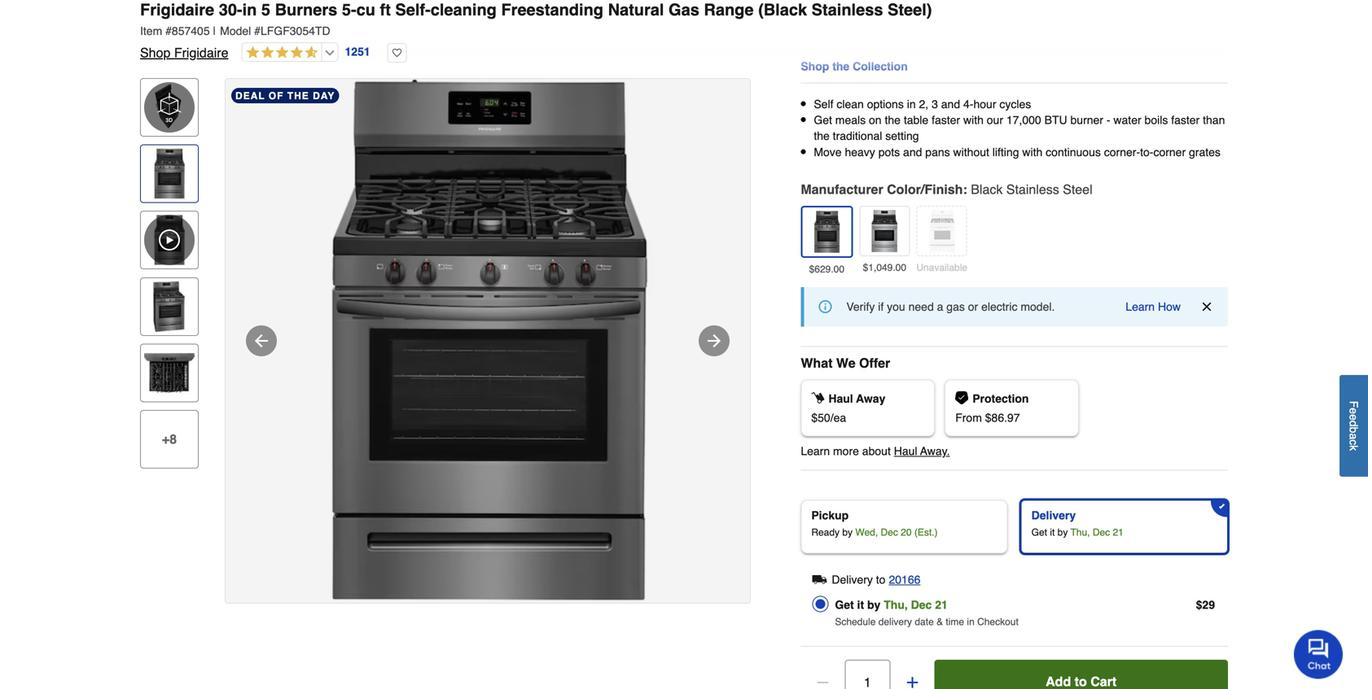 Task type: locate. For each thing, give the bounding box(es) containing it.
0 vertical spatial delivery
[[1031, 509, 1076, 522]]

without
[[953, 146, 989, 159]]

e up b
[[1347, 415, 1360, 421]]

1 vertical spatial haul
[[894, 445, 917, 458]]

grates
[[1189, 146, 1221, 159]]

0 horizontal spatial dec
[[881, 527, 898, 539]]

4-
[[963, 98, 973, 111]]

stainless left steel
[[1006, 182, 1059, 197]]

it
[[1050, 527, 1055, 539], [857, 599, 864, 612]]

1 vertical spatial delivery
[[832, 574, 873, 587]]

0 horizontal spatial to
[[876, 574, 886, 587]]

2 horizontal spatial the
[[885, 114, 901, 127]]

faster down 3
[[932, 114, 960, 127]]

1 horizontal spatial it
[[1050, 527, 1055, 539]]

0 horizontal spatial delivery
[[832, 574, 873, 587]]

# right the model
[[254, 24, 261, 37]]

to right add
[[1075, 675, 1087, 690]]

1 horizontal spatial dec
[[911, 599, 932, 612]]

chat invite button image
[[1294, 630, 1344, 680]]

1 vertical spatial get
[[1031, 527, 1047, 539]]

option group
[[794, 494, 1234, 561]]

in left 5
[[242, 0, 257, 19]]

e up d
[[1347, 408, 1360, 415]]

offer
[[859, 356, 890, 371]]

20166
[[889, 574, 920, 587]]

0 vertical spatial stainless
[[812, 0, 883, 19]]

away inside haul away $50/ea
[[856, 392, 885, 405]]

options
[[867, 98, 904, 111]]

haul inside haul away $50/ea
[[828, 392, 853, 405]]

shop up self at the top right of the page
[[801, 60, 829, 73]]

1 horizontal spatial by
[[867, 599, 881, 612]]

20
[[901, 527, 912, 539]]

in
[[242, 0, 257, 19], [943, 18, 955, 30], [907, 98, 916, 111], [967, 617, 975, 628]]

0 horizontal spatial stainless
[[812, 0, 883, 19]]

0 horizontal spatial get
[[814, 114, 832, 127]]

the right on
[[885, 114, 901, 127]]

or
[[968, 300, 978, 313]]

30-
[[219, 0, 242, 19]]

0 horizontal spatial faster
[[932, 114, 960, 127]]

0 vertical spatial and
[[941, 98, 960, 111]]

1 vertical spatial a
[[1347, 434, 1360, 440]]

if
[[878, 300, 884, 313]]

by inside the get it by thu, dec 21 schedule delivery date & time in checkout
[[867, 599, 881, 612]]

1 horizontal spatial shop
[[801, 60, 829, 73]]

1 vertical spatial stainless
[[1006, 182, 1059, 197]]

1 horizontal spatial with
[[1022, 146, 1043, 159]]

and right 3
[[941, 98, 960, 111]]

to inside the add to cart button
[[1075, 675, 1087, 690]]

0 vertical spatial learn
[[1126, 300, 1155, 313]]

Stepper number input field with increment and decrement buttons number field
[[845, 660, 890, 690]]

shop down item
[[140, 45, 170, 60]]

faster left than
[[1171, 114, 1200, 127]]

0 vertical spatial the
[[832, 60, 849, 73]]

+8
[[162, 432, 177, 447]]

minus image
[[815, 675, 831, 690]]

1 horizontal spatial 21
[[1113, 527, 1124, 539]]

learn left more
[[801, 445, 830, 458]]

1 # from the left
[[165, 24, 172, 37]]

learn left how
[[1126, 300, 1155, 313]]

with
[[963, 114, 984, 127], [1022, 146, 1043, 159]]

0 vertical spatial with
[[963, 114, 984, 127]]

pans
[[925, 146, 950, 159]]

0 horizontal spatial #
[[165, 24, 172, 37]]

2 faster from the left
[[1171, 114, 1200, 127]]

a left gas
[[937, 300, 943, 313]]

0 horizontal spatial 21
[[935, 599, 948, 612]]

0 horizontal spatial haul
[[828, 392, 853, 405]]

1 horizontal spatial away
[[920, 445, 947, 458]]

get inside the get it by thu, dec 21 schedule delivery date & time in checkout
[[835, 599, 854, 612]]

4.6 stars image
[[242, 46, 318, 61]]

21 inside the get it by thu, dec 21 schedule delivery date & time in checkout
[[935, 599, 948, 612]]

to left 20166
[[876, 574, 886, 587]]

we
[[836, 356, 856, 371]]

the up move
[[814, 130, 830, 143]]

2,
[[919, 98, 928, 111]]

2 horizontal spatial dec
[[1093, 527, 1110, 539]]

dec for 20
[[881, 527, 898, 539]]

learn inside button
[[1126, 300, 1155, 313]]

1 horizontal spatial a
[[1347, 434, 1360, 440]]

0 horizontal spatial by
[[842, 527, 853, 539]]

than
[[1203, 114, 1225, 127]]

2 vertical spatial get
[[835, 599, 854, 612]]

857405
[[172, 24, 210, 37]]

0 horizontal spatial the
[[814, 130, 830, 143]]

away right about
[[920, 445, 947, 458]]

$1,049.00
[[863, 262, 906, 274]]

delivery get it by thu, dec 21
[[1031, 509, 1124, 539]]

delivery
[[1031, 509, 1076, 522], [832, 574, 873, 587]]

in right time
[[967, 617, 975, 628]]

frigidaire  #lfgf3054td - thumbnail image
[[144, 149, 195, 199]]

haul up $50/ea
[[828, 392, 853, 405]]

frigidaire down 857405
[[174, 45, 228, 60]]

model.
[[1021, 300, 1055, 313]]

freestanding
[[501, 0, 603, 19]]

2 horizontal spatial by
[[1058, 527, 1068, 539]]

1 vertical spatial away
[[920, 445, 947, 458]]

0 vertical spatial haul
[[828, 392, 853, 405]]

color/finish
[[887, 182, 963, 197]]

what
[[801, 356, 833, 371]]

1 horizontal spatial and
[[941, 98, 960, 111]]

manufacturer
[[801, 182, 883, 197]]

deal
[[876, 18, 906, 30]]

1 horizontal spatial the
[[832, 60, 849, 73]]

21 inside delivery get it by thu, dec 21
[[1113, 527, 1124, 539]]

away down offer at the right of the page
[[856, 392, 885, 405]]

1 horizontal spatial delivery
[[1031, 509, 1076, 522]]

0 horizontal spatial and
[[903, 146, 922, 159]]

add to cart
[[1046, 675, 1117, 690]]

the up clean
[[832, 60, 849, 73]]

dec inside the get it by thu, dec 21 schedule delivery date & time in checkout
[[911, 599, 932, 612]]

stainless inside frigidaire 30-in 5 burners 5-cu ft self-cleaning freestanding natural gas range (black stainless steel) item # 857405 | model # lfgf3054td
[[812, 0, 883, 19]]

# right item
[[165, 24, 172, 37]]

frigidaire  #lfgf3054td - thumbnail3 image
[[144, 348, 195, 399]]

cycles
[[999, 98, 1031, 111]]

2 vertical spatial the
[[814, 130, 830, 143]]

0 vertical spatial 21
[[1113, 527, 1124, 539]]

corner-
[[1104, 146, 1140, 159]]

2 horizontal spatial get
[[1031, 527, 1047, 539]]

1 vertical spatial the
[[885, 114, 901, 127]]

deal
[[235, 90, 265, 102]]

arrow left image
[[252, 331, 271, 351]]

water
[[1113, 114, 1141, 127]]

0 vertical spatial get
[[814, 114, 832, 127]]

what we offer
[[801, 356, 890, 371]]

in left 2,
[[907, 98, 916, 111]]

date
[[915, 617, 934, 628]]

0 horizontal spatial shop
[[140, 45, 170, 60]]

by inside pickup ready by wed, dec 20 (est.)
[[842, 527, 853, 539]]

0 vertical spatial it
[[1050, 527, 1055, 539]]

0 vertical spatial away
[[856, 392, 885, 405]]

the
[[832, 60, 849, 73], [885, 114, 901, 127], [814, 130, 830, 143]]

1 horizontal spatial to
[[1075, 675, 1087, 690]]

with down '4-'
[[963, 114, 984, 127]]

a up k on the bottom
[[1347, 434, 1360, 440]]

1 vertical spatial 21
[[935, 599, 948, 612]]

to for add
[[1075, 675, 1087, 690]]

0 horizontal spatial thu,
[[884, 599, 908, 612]]

in inside self clean options in 2, 3 and 4-hour cycles get meals on the table faster with our 17,000 btu burner - water boils faster than the traditional setting move heavy pots and pans without lifting with continuous corner-to-corner grates
[[907, 98, 916, 111]]

#
[[165, 24, 172, 37], [254, 24, 261, 37]]

stainless up shop the collection
[[812, 0, 883, 19]]

1 vertical spatial to
[[1075, 675, 1087, 690]]

haul away $50/ea
[[811, 392, 885, 425]]

steel)
[[888, 0, 932, 19]]

btu
[[1044, 114, 1067, 127]]

stainless
[[812, 0, 883, 19], [1006, 182, 1059, 197]]

dec inside pickup ready by wed, dec 20 (est.)
[[881, 527, 898, 539]]

1 vertical spatial thu,
[[884, 599, 908, 612]]

learn how button
[[1126, 299, 1181, 315]]

shop for shop frigidaire
[[140, 45, 170, 60]]

and down setting
[[903, 146, 922, 159]]

item
[[140, 24, 162, 37]]

0 horizontal spatial it
[[857, 599, 864, 612]]

(est.)
[[914, 527, 938, 539]]

to
[[876, 574, 886, 587], [1075, 675, 1087, 690]]

$29
[[1196, 599, 1215, 612]]

burners
[[275, 0, 337, 19]]

1 horizontal spatial faster
[[1171, 114, 1200, 127]]

frigidaire up 857405
[[140, 0, 214, 19]]

cart
[[1091, 675, 1117, 690]]

ends
[[909, 18, 940, 30]]

1 faster from the left
[[932, 114, 960, 127]]

e
[[1347, 408, 1360, 415], [1347, 415, 1360, 421]]

fingerprint resistant stainless steel image
[[863, 210, 906, 252]]

f
[[1347, 401, 1360, 408]]

0 vertical spatial to
[[876, 574, 886, 587]]

0 vertical spatial frigidaire
[[140, 0, 214, 19]]

lfgf3054td
[[261, 24, 330, 37]]

a
[[937, 300, 943, 313], [1347, 434, 1360, 440]]

dec for 21
[[911, 599, 932, 612]]

info image
[[819, 300, 832, 313]]

1 vertical spatial and
[[903, 146, 922, 159]]

0 horizontal spatial with
[[963, 114, 984, 127]]

1 horizontal spatial get
[[835, 599, 854, 612]]

1 vertical spatial with
[[1022, 146, 1043, 159]]

traditional
[[833, 130, 882, 143]]

(black
[[758, 0, 807, 19]]

haul
[[828, 392, 853, 405], [894, 445, 917, 458]]

1 horizontal spatial thu,
[[1070, 527, 1090, 539]]

shop the collection link
[[801, 57, 908, 76]]

frigidaire  #lfgf3054td image
[[226, 79, 750, 603]]

to-
[[1140, 146, 1153, 159]]

1 horizontal spatial stainless
[[1006, 182, 1059, 197]]

from
[[955, 412, 982, 425]]

delivery inside delivery get it by thu, dec 21
[[1031, 509, 1076, 522]]

natural
[[608, 0, 664, 19]]

it inside delivery get it by thu, dec 21
[[1050, 527, 1055, 539]]

heavy
[[845, 146, 875, 159]]

1 horizontal spatial learn
[[1126, 300, 1155, 313]]

frigidaire 30-in 5 burners 5-cu ft self-cleaning freestanding natural gas range (black stainless steel) item # 857405 | model # lfgf3054td
[[140, 0, 932, 37]]

thu, inside the get it by thu, dec 21 schedule delivery date & time in checkout
[[884, 599, 908, 612]]

protection from $86.97
[[955, 392, 1029, 425]]

1 vertical spatial learn
[[801, 445, 830, 458]]

17,000
[[1006, 114, 1041, 127]]

0 vertical spatial thu,
[[1070, 527, 1090, 539]]

0 horizontal spatial learn
[[801, 445, 830, 458]]

dec
[[881, 527, 898, 539], [1093, 527, 1110, 539], [911, 599, 932, 612]]

0 horizontal spatial away
[[856, 392, 885, 405]]

with right lifting
[[1022, 146, 1043, 159]]

1 vertical spatial frigidaire
[[174, 45, 228, 60]]

.
[[947, 445, 950, 458]]

table
[[904, 114, 928, 127]]

delivery
[[878, 617, 912, 628]]

+8 button
[[140, 410, 199, 469]]

1 horizontal spatial #
[[254, 24, 261, 37]]

d
[[1347, 421, 1360, 427]]

21
[[1113, 527, 1124, 539], [935, 599, 948, 612]]

1 vertical spatial it
[[857, 599, 864, 612]]

haul right about
[[894, 445, 917, 458]]

0 vertical spatial a
[[937, 300, 943, 313]]



Task type: describe. For each thing, give the bounding box(es) containing it.
on
[[869, 114, 882, 127]]

$50/ea
[[811, 412, 846, 425]]

steel
[[1063, 182, 1093, 197]]

k
[[1347, 446, 1360, 451]]

continuous
[[1046, 146, 1101, 159]]

about
[[862, 445, 891, 458]]

black stainless steel image
[[806, 211, 848, 253]]

5-
[[342, 0, 356, 19]]

learn how
[[1126, 300, 1181, 313]]

frigidaire  #lfgf3054td - thumbnail2 image
[[144, 282, 195, 332]]

checkout
[[977, 617, 1019, 628]]

learn for learn how
[[1126, 300, 1155, 313]]

a inside f e e d b a c k button
[[1347, 434, 1360, 440]]

b
[[1347, 427, 1360, 434]]

arrow right image
[[704, 331, 724, 351]]

self clean options in 2, 3 and 4-hour cycles get meals on the table faster with our 17,000 btu burner - water boils faster than the traditional setting move heavy pots and pans without lifting with continuous corner-to-corner grates
[[814, 98, 1225, 159]]

dec inside delivery get it by thu, dec 21
[[1093, 527, 1110, 539]]

2 # from the left
[[254, 24, 261, 37]]

need
[[908, 300, 934, 313]]

you
[[887, 300, 905, 313]]

plus image
[[904, 675, 920, 690]]

|
[[213, 24, 216, 37]]

&
[[937, 617, 943, 628]]

verify
[[846, 300, 875, 313]]

truck filled image
[[812, 573, 827, 587]]

option group containing pickup
[[794, 494, 1234, 561]]

get inside delivery get it by thu, dec 21
[[1031, 527, 1047, 539]]

of
[[269, 90, 284, 102]]

boils
[[1145, 114, 1168, 127]]

our
[[987, 114, 1003, 127]]

2 e from the top
[[1347, 415, 1360, 421]]

setting
[[885, 130, 919, 143]]

by for 21
[[867, 599, 881, 612]]

more
[[833, 445, 859, 458]]

electric
[[981, 300, 1017, 313]]

cu
[[356, 0, 375, 19]]

20166 button
[[889, 570, 920, 590]]

self
[[814, 98, 833, 111]]

to for delivery
[[876, 574, 886, 587]]

model
[[220, 24, 251, 37]]

cleaning
[[431, 0, 497, 19]]

meals
[[835, 114, 866, 127]]

collection
[[853, 60, 908, 73]]

schedule
[[835, 617, 876, 628]]

by for 20
[[842, 527, 853, 539]]

gas
[[946, 300, 965, 313]]

pots
[[878, 146, 900, 159]]

frigidaire inside frigidaire 30-in 5 burners 5-cu ft self-cleaning freestanding natural gas range (black stainless steel) item # 857405 | model # lfgf3054td
[[140, 0, 214, 19]]

in right ends
[[943, 18, 955, 30]]

burner
[[1070, 114, 1103, 127]]

haul away filled image
[[811, 392, 824, 405]]

unavailable
[[916, 262, 967, 274]]

0 horizontal spatial a
[[937, 300, 943, 313]]

c
[[1347, 440, 1360, 446]]

$86.97
[[985, 412, 1020, 425]]

get it by thu, dec 21 schedule delivery date & time in checkout
[[835, 599, 1019, 628]]

pickup
[[811, 509, 849, 522]]

hurry! deal ends in
[[830, 18, 958, 30]]

f e e d b a c k
[[1347, 401, 1360, 451]]

ft
[[380, 0, 391, 19]]

by inside delivery get it by thu, dec 21
[[1058, 527, 1068, 539]]

verify if you need a gas or electric model.
[[846, 300, 1055, 313]]

3
[[932, 98, 938, 111]]

hour
[[973, 98, 996, 111]]

item number 8 5 7 4 0 5 and model number l f g f 3 0 5 4 t d element
[[140, 23, 1228, 39]]

white image
[[920, 210, 963, 252]]

gas
[[669, 0, 699, 19]]

delivery for to
[[832, 574, 873, 587]]

delivery for get
[[1031, 509, 1076, 522]]

time
[[946, 617, 964, 628]]

learn for learn more about haul away .
[[801, 445, 830, 458]]

ready
[[811, 527, 840, 539]]

pickup ready by wed, dec 20 (est.)
[[811, 509, 938, 539]]

1 e from the top
[[1347, 408, 1360, 415]]

hurry!
[[830, 18, 873, 30]]

shop the collection
[[801, 60, 908, 73]]

protection plan filled image
[[955, 392, 968, 405]]

heart outline image
[[387, 43, 407, 63]]

in inside the get it by thu, dec 21 schedule delivery date & time in checkout
[[967, 617, 975, 628]]

add
[[1046, 675, 1071, 690]]

shop for shop the collection
[[801, 60, 829, 73]]

clean
[[837, 98, 864, 111]]

black
[[971, 182, 1003, 197]]

manufacturer color/finish : black stainless steel
[[801, 182, 1093, 197]]

protection
[[972, 392, 1029, 405]]

wed,
[[855, 527, 878, 539]]

$629.00
[[809, 264, 844, 275]]

delivery to 20166
[[832, 574, 920, 587]]

:
[[963, 182, 967, 197]]

f e e d b a c k button
[[1340, 376, 1368, 477]]

add to cart button
[[934, 660, 1228, 690]]

it inside the get it by thu, dec 21 schedule delivery date & time in checkout
[[857, 599, 864, 612]]

self-
[[395, 0, 431, 19]]

day
[[313, 90, 335, 102]]

move
[[814, 146, 842, 159]]

deal of the day
[[235, 90, 335, 102]]

1 horizontal spatial haul
[[894, 445, 917, 458]]

lifting
[[992, 146, 1019, 159]]

in inside frigidaire 30-in 5 burners 5-cu ft self-cleaning freestanding natural gas range (black stainless steel) item # 857405 | model # lfgf3054td
[[242, 0, 257, 19]]

get inside self clean options in 2, 3 and 4-hour cycles get meals on the table faster with our 17,000 btu burner - water boils faster than the traditional setting move heavy pots and pans without lifting with continuous corner-to-corner grates
[[814, 114, 832, 127]]

thu, inside delivery get it by thu, dec 21
[[1070, 527, 1090, 539]]



Task type: vqa. For each thing, say whether or not it's contained in the screenshot.
Self-
yes



